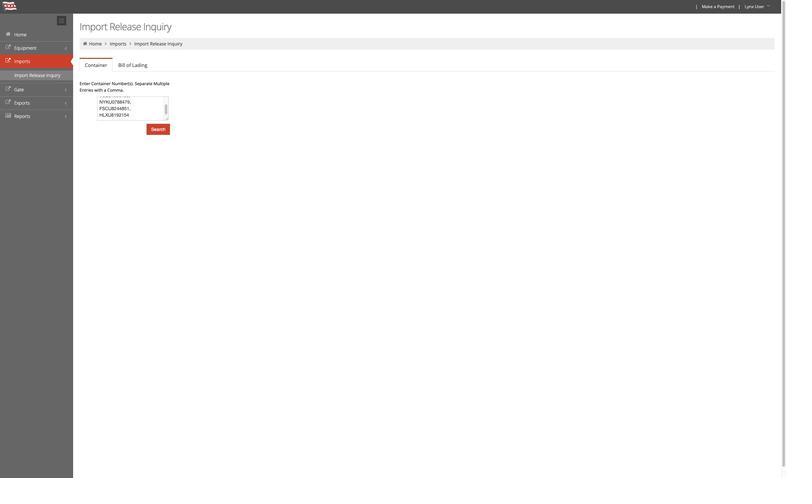 Task type: locate. For each thing, give the bounding box(es) containing it.
None text field
[[97, 97, 169, 121]]

imports link up bill
[[110, 41, 126, 47]]

1 vertical spatial container
[[91, 81, 111, 86]]

|
[[696, 4, 698, 9], [739, 4, 741, 9]]

import
[[80, 20, 107, 33], [134, 41, 149, 47], [14, 72, 28, 78]]

2 vertical spatial import
[[14, 72, 28, 78]]

container inside container link
[[85, 62, 107, 68]]

1 vertical spatial release
[[150, 41, 166, 47]]

2 horizontal spatial import
[[134, 41, 149, 47]]

0 vertical spatial import release inquiry link
[[134, 41, 182, 47]]

| left make
[[696, 4, 698, 9]]

payment
[[718, 4, 735, 9]]

enter
[[80, 81, 90, 86]]

import release inquiry link up gate link
[[0, 71, 73, 80]]

0 horizontal spatial imports
[[14, 58, 30, 64]]

0 vertical spatial a
[[714, 4, 717, 9]]

0 vertical spatial inquiry
[[143, 20, 171, 33]]

1 horizontal spatial angle right image
[[128, 41, 133, 46]]

1 vertical spatial home
[[89, 41, 102, 47]]

search button
[[147, 124, 170, 135]]

1 vertical spatial imports link
[[0, 55, 73, 68]]

1 horizontal spatial |
[[739, 4, 741, 9]]

home up container link
[[89, 41, 102, 47]]

make a payment
[[702, 4, 735, 9]]

0 horizontal spatial a
[[104, 87, 106, 93]]

1 horizontal spatial imports link
[[110, 41, 126, 47]]

1 horizontal spatial home image
[[82, 41, 88, 46]]

1 horizontal spatial a
[[714, 4, 717, 9]]

home image
[[5, 32, 11, 36], [82, 41, 88, 46]]

1 vertical spatial a
[[104, 87, 106, 93]]

2 | from the left
[[739, 4, 741, 9]]

home link
[[0, 28, 73, 41], [89, 41, 102, 47]]

0 horizontal spatial home link
[[0, 28, 73, 41]]

0 horizontal spatial home
[[14, 32, 27, 38]]

0 vertical spatial external link image
[[5, 45, 11, 50]]

inquiry
[[143, 20, 171, 33], [168, 41, 182, 47], [46, 72, 60, 78]]

release
[[110, 20, 141, 33], [150, 41, 166, 47], [29, 72, 45, 78]]

release for rightmost import release inquiry "link"
[[150, 41, 166, 47]]

external link image up the bar chart icon
[[5, 100, 11, 105]]

external link image for imports
[[5, 59, 11, 63]]

1 vertical spatial import
[[134, 41, 149, 47]]

import inside "link"
[[14, 72, 28, 78]]

home
[[14, 32, 27, 38], [89, 41, 102, 47]]

make
[[702, 4, 713, 9]]

external link image inside exports link
[[5, 100, 11, 105]]

0 horizontal spatial imports link
[[0, 55, 73, 68]]

1 horizontal spatial imports
[[110, 41, 126, 47]]

3 external link image from the top
[[5, 100, 11, 105]]

container up enter
[[85, 62, 107, 68]]

0 horizontal spatial home image
[[5, 32, 11, 36]]

0 vertical spatial home
[[14, 32, 27, 38]]

angle right image up of
[[128, 41, 133, 46]]

imports
[[110, 41, 126, 47], [14, 58, 30, 64]]

| left lynx
[[739, 4, 741, 9]]

container
[[85, 62, 107, 68], [91, 81, 111, 86]]

0 horizontal spatial release
[[29, 72, 45, 78]]

angle right image up container link
[[103, 41, 109, 46]]

1 vertical spatial external link image
[[5, 59, 11, 63]]

release for the leftmost import release inquiry "link"
[[29, 72, 45, 78]]

gate
[[14, 86, 24, 93]]

lynx user link
[[742, 0, 774, 14]]

2 vertical spatial external link image
[[5, 100, 11, 105]]

2 external link image from the top
[[5, 59, 11, 63]]

2 angle right image from the left
[[128, 41, 133, 46]]

import release inquiry link
[[134, 41, 182, 47], [0, 71, 73, 80]]

home up 'equipment' at the top left
[[14, 32, 27, 38]]

1 vertical spatial import release inquiry link
[[0, 71, 73, 80]]

imports link
[[110, 41, 126, 47], [0, 55, 73, 68]]

external link image inside equipment link
[[5, 45, 11, 50]]

entries
[[80, 87, 93, 93]]

a right with
[[104, 87, 106, 93]]

2 vertical spatial release
[[29, 72, 45, 78]]

exports
[[14, 100, 30, 106]]

container link
[[80, 59, 112, 72]]

0 horizontal spatial import
[[14, 72, 28, 78]]

external link image up external link icon
[[5, 59, 11, 63]]

2 vertical spatial import release inquiry
[[14, 72, 60, 78]]

home image up equipment link
[[5, 32, 11, 36]]

1 horizontal spatial release
[[110, 20, 141, 33]]

imports down 'equipment' at the top left
[[14, 58, 30, 64]]

bill of lading link
[[113, 59, 153, 72]]

lynx
[[745, 4, 754, 9]]

1 vertical spatial imports
[[14, 58, 30, 64]]

reports link
[[0, 110, 73, 123]]

container inside enter container number(s).  separate multiple entries with a comma.
[[91, 81, 111, 86]]

release inside "link"
[[29, 72, 45, 78]]

0 horizontal spatial |
[[696, 4, 698, 9]]

import release inquiry link up 'lading'
[[134, 41, 182, 47]]

a
[[714, 4, 717, 9], [104, 87, 106, 93]]

1 horizontal spatial import
[[80, 20, 107, 33]]

home link up container link
[[89, 41, 102, 47]]

external link image left 'equipment' at the top left
[[5, 45, 11, 50]]

0 horizontal spatial import release inquiry link
[[0, 71, 73, 80]]

import release inquiry
[[80, 20, 171, 33], [134, 41, 182, 47], [14, 72, 60, 78]]

0 vertical spatial container
[[85, 62, 107, 68]]

0 horizontal spatial angle right image
[[103, 41, 109, 46]]

a right make
[[714, 4, 717, 9]]

1 horizontal spatial home link
[[89, 41, 102, 47]]

home image up container link
[[82, 41, 88, 46]]

equipment link
[[0, 41, 73, 55]]

external link image
[[5, 45, 11, 50], [5, 59, 11, 63], [5, 100, 11, 105]]

angle right image
[[103, 41, 109, 46], [128, 41, 133, 46]]

1 angle right image from the left
[[103, 41, 109, 46]]

imports link down 'equipment' at the top left
[[0, 55, 73, 68]]

imports up bill
[[110, 41, 126, 47]]

enter container number(s).  separate multiple entries with a comma.
[[80, 81, 170, 93]]

angle down image
[[766, 4, 772, 8]]

home link up 'equipment' at the top left
[[0, 28, 73, 41]]

container up with
[[91, 81, 111, 86]]

comma.
[[107, 87, 124, 93]]

2 horizontal spatial release
[[150, 41, 166, 47]]

1 external link image from the top
[[5, 45, 11, 50]]

multiple
[[154, 81, 170, 86]]

0 vertical spatial import release inquiry
[[80, 20, 171, 33]]



Task type: describe. For each thing, give the bounding box(es) containing it.
1 | from the left
[[696, 4, 698, 9]]

import for rightmost import release inquiry "link"
[[134, 41, 149, 47]]

separate
[[135, 81, 152, 86]]

make a payment link
[[699, 0, 737, 14]]

equipment
[[14, 45, 37, 51]]

0 vertical spatial imports link
[[110, 41, 126, 47]]

of
[[126, 62, 131, 68]]

reports
[[14, 113, 30, 119]]

with
[[94, 87, 103, 93]]

1 vertical spatial inquiry
[[168, 41, 182, 47]]

0 vertical spatial release
[[110, 20, 141, 33]]

import for the leftmost import release inquiry "link"
[[14, 72, 28, 78]]

number(s).
[[112, 81, 134, 86]]

0 vertical spatial import
[[80, 20, 107, 33]]

bill
[[118, 62, 125, 68]]

1 horizontal spatial import release inquiry link
[[134, 41, 182, 47]]

0 vertical spatial home image
[[5, 32, 11, 36]]

bill of lading
[[118, 62, 147, 68]]

lynx user
[[745, 4, 765, 9]]

external link image
[[5, 87, 11, 91]]

1 horizontal spatial home
[[89, 41, 102, 47]]

external link image for equipment
[[5, 45, 11, 50]]

search
[[151, 127, 166, 132]]

a inside make a payment link
[[714, 4, 717, 9]]

user
[[755, 4, 765, 9]]

1 vertical spatial home image
[[82, 41, 88, 46]]

1 vertical spatial import release inquiry
[[134, 41, 182, 47]]

a inside enter container number(s).  separate multiple entries with a comma.
[[104, 87, 106, 93]]

lading
[[132, 62, 147, 68]]

2 vertical spatial inquiry
[[46, 72, 60, 78]]

bar chart image
[[5, 113, 11, 118]]

exports link
[[0, 96, 73, 110]]

gate link
[[0, 83, 73, 96]]

external link image for exports
[[5, 100, 11, 105]]

0 vertical spatial imports
[[110, 41, 126, 47]]



Task type: vqa. For each thing, say whether or not it's contained in the screenshot.
the top the to
no



